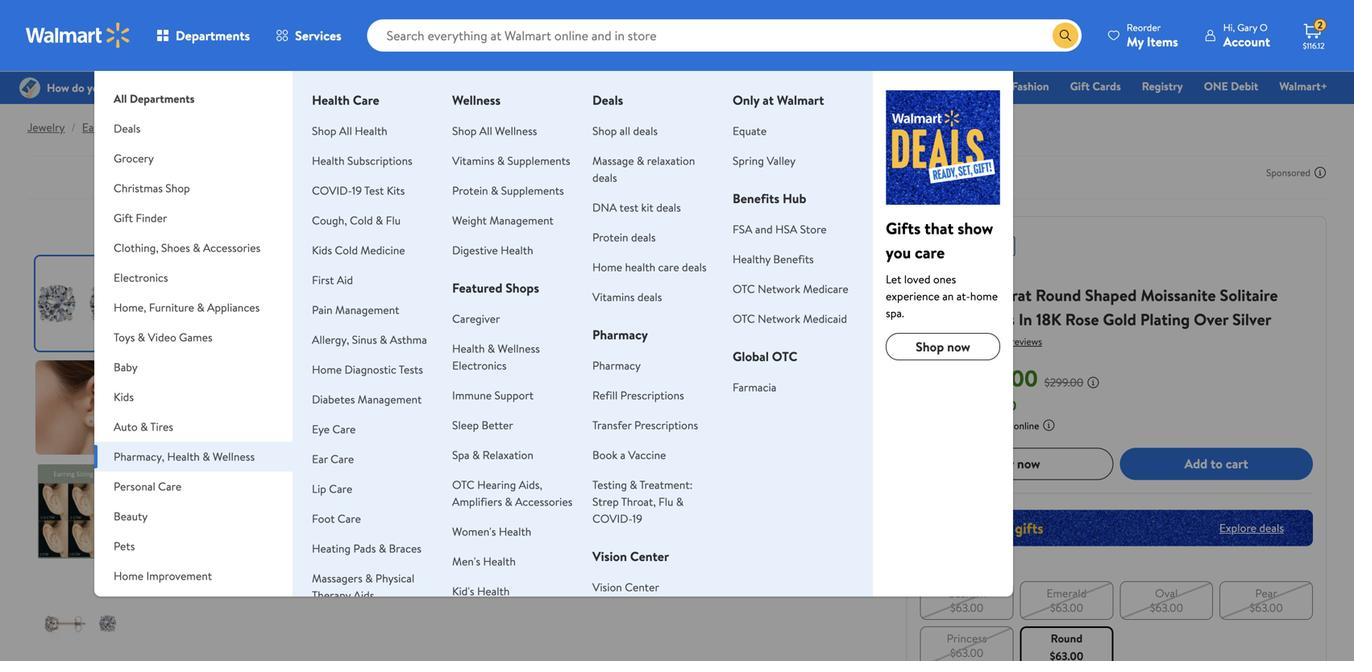 Task type: describe. For each thing, give the bounding box(es) containing it.
registry link
[[1135, 77, 1191, 95]]

0 vertical spatial center
[[630, 547, 669, 565]]

all departments link
[[94, 71, 293, 114]]

walmart
[[777, 91, 824, 109]]

ear care
[[312, 451, 354, 467]]

walmart image
[[26, 23, 131, 48]]

loved
[[904, 271, 931, 287]]

covid-19 test kits link
[[312, 183, 405, 198]]

grocery for grocery & essentials
[[526, 78, 565, 94]]

$63.00 for princess $63.00
[[950, 645, 984, 660]]

(3.8) 777 reviews
[[972, 335, 1042, 348]]

silver earrings link
[[139, 119, 209, 135]]

registry
[[1142, 78, 1183, 94]]

healthy benefits
[[733, 251, 814, 267]]

& left the tires
[[140, 419, 148, 435]]

sleep better link
[[452, 417, 513, 433]]

farmacia
[[733, 379, 777, 395]]

0 horizontal spatial all
[[114, 91, 127, 106]]

pets
[[114, 538, 135, 554]]

departments inside departments popup button
[[176, 27, 250, 44]]

all for wellness
[[480, 123, 492, 139]]

subscriptions
[[347, 153, 413, 169]]

management for diabetes management
[[358, 391, 422, 407]]

massagers & physical therapy aids
[[312, 570, 415, 603]]

one
[[1204, 78, 1228, 94]]

christmas shop for christmas shop link
[[723, 78, 800, 94]]

spa.
[[886, 305, 904, 321]]

prescriptions for refill prescriptions
[[621, 387, 684, 403]]

shape list
[[917, 578, 1317, 661]]

2 / from the left
[[128, 119, 133, 135]]

health & wellness electronics
[[452, 341, 540, 373]]

care for ear care
[[331, 451, 354, 467]]

vision center link
[[593, 579, 659, 595]]

covid- inside testing & treatment: strep throat, flu & covid-19
[[593, 511, 633, 526]]

& right patio
[[141, 598, 149, 614]]

deals right all
[[633, 123, 658, 139]]

& down shop all wellness
[[497, 153, 505, 169]]

emerald
[[1047, 585, 1087, 601]]

ones
[[933, 271, 956, 287]]

treatment:
[[640, 477, 693, 493]]

buy now
[[994, 455, 1041, 472]]

pain
[[312, 302, 333, 318]]

all for health care
[[339, 123, 352, 139]]

home for home diagnostic tests
[[312, 362, 342, 377]]

accessories inside otc hearing aids, amplifiers & accessories
[[515, 494, 573, 510]]

$116.12
[[1303, 40, 1325, 51]]

health & wellness electronics link
[[452, 341, 540, 373]]

health right kid's
[[477, 583, 510, 599]]

deals button
[[94, 114, 293, 144]]

an
[[943, 288, 954, 304]]

& right the toys
[[138, 329, 145, 345]]

deals up "health"
[[631, 229, 656, 245]]

flu inside testing & treatment: strep throat, flu & covid-19
[[659, 494, 674, 510]]

1 vision from the top
[[593, 547, 627, 565]]

add
[[1185, 455, 1208, 472]]

home,
[[114, 300, 146, 315]]

services
[[295, 27, 342, 44]]

0 horizontal spatial care
[[658, 259, 679, 275]]

protein for protein & supplements
[[452, 183, 488, 198]]

cold for &
[[350, 212, 373, 228]]

supplements for vitamins & supplements
[[508, 153, 571, 169]]

electronics for electronics link
[[821, 78, 876, 94]]

1 vision center from the top
[[593, 547, 669, 565]]

kids for kids
[[114, 389, 134, 405]]

lip care link
[[312, 481, 352, 497]]

hub
[[783, 189, 807, 207]]

massagers & physical therapy aids link
[[312, 570, 415, 603]]

clothing, shoes & accessories button
[[94, 233, 293, 263]]

beauty button
[[94, 501, 293, 531]]

health down "shop all health" link
[[312, 153, 345, 169]]

4 prong 2 carat round shaped moissanite solitaire stud earrings in 18k rose gold plating over silver - image 1 of 5 image
[[35, 256, 130, 351]]

2 vision center from the top
[[593, 579, 659, 595]]

sleep
[[452, 417, 479, 433]]

health up shop all health
[[312, 91, 350, 109]]

& up the throat,
[[630, 477, 637, 493]]

4 prong 2 carat round shaped moissanite solitaire stud earrings in 18k rose gold plating over silver - image 2 of 5 image
[[35, 360, 130, 455]]

0 vertical spatial silver
[[139, 119, 166, 135]]

tires
[[150, 419, 173, 435]]

2 vision from the top
[[593, 579, 622, 595]]

$63.00 for now $63.00
[[971, 362, 1038, 394]]

management for weight management
[[490, 212, 554, 228]]

deals right "health"
[[682, 259, 707, 275]]

finder
[[136, 210, 167, 226]]

that
[[925, 217, 954, 239]]

toys & video games button
[[94, 322, 293, 352]]

shop all health
[[312, 123, 388, 139]]

round inside jeenmata 4 prong 2 carat round shaped moissanite solitaire stud earrings in 18k rose gold plating over silver
[[1036, 284, 1081, 306]]

health down otc hearing aids, amplifiers & accessories link
[[499, 524, 532, 539]]

caregiver
[[452, 311, 500, 327]]

jeenmata
[[920, 264, 968, 279]]

protein deals link
[[593, 229, 656, 245]]

baby
[[114, 359, 138, 375]]

pharmacy, health & wellness image
[[886, 90, 1001, 205]]

legal information image
[[1043, 419, 1056, 432]]

refill prescriptions link
[[593, 387, 684, 403]]

& inside massagers & physical therapy aids
[[365, 570, 373, 586]]

refill prescriptions
[[593, 387, 684, 403]]

strep
[[593, 494, 619, 510]]

otc network medicare link
[[733, 281, 849, 297]]

protein for protein deals
[[593, 229, 629, 245]]

dna test kit deals
[[593, 200, 681, 215]]

fashion link
[[1005, 77, 1057, 95]]

one debit
[[1204, 78, 1259, 94]]

grocery for grocery
[[114, 150, 154, 166]]

kid's
[[452, 583, 475, 599]]

experience
[[886, 288, 940, 304]]

electronics inside health & wellness electronics
[[452, 358, 507, 373]]

& right pads
[[379, 541, 386, 556]]

network for medicaid
[[758, 311, 801, 327]]

shop left all
[[593, 123, 617, 139]]

now for buy now
[[1017, 455, 1041, 472]]

health up subscriptions
[[355, 123, 388, 139]]

emerald $63.00
[[1047, 585, 1087, 615]]

& down auto & tires dropdown button
[[203, 449, 210, 464]]

throat,
[[621, 494, 656, 510]]

19 inside testing & treatment: strep throat, flu & covid-19
[[633, 511, 643, 526]]

men's health
[[452, 553, 516, 569]]

& down treatment:
[[676, 494, 684, 510]]

shop all wellness link
[[452, 123, 537, 139]]

online
[[1014, 419, 1040, 432]]

Walmart Site-Wide search field
[[367, 19, 1082, 52]]

otc for otc hearing aids, amplifiers & accessories
[[452, 477, 475, 493]]

grocery & essentials link
[[519, 77, 634, 95]]

0 vertical spatial deals
[[593, 91, 623, 109]]

home, furniture & appliances button
[[94, 293, 293, 322]]

home for home
[[961, 78, 991, 94]]

all
[[620, 123, 631, 139]]

18k
[[1036, 308, 1062, 331]]

spa
[[452, 447, 470, 463]]

wellness inside health & wellness electronics
[[498, 341, 540, 356]]

departments inside all departments link
[[130, 91, 195, 106]]

deals inside massage & relaxation deals
[[593, 170, 617, 185]]

show
[[958, 217, 994, 239]]

oval $63.00
[[1150, 585, 1183, 615]]

spa & relaxation
[[452, 447, 534, 463]]

shop now
[[916, 338, 971, 356]]

at-
[[957, 288, 971, 304]]

now for shop now
[[947, 338, 971, 356]]

dna
[[593, 200, 617, 215]]

testing & treatment: strep throat, flu & covid-19 link
[[593, 477, 693, 526]]

buy now button
[[920, 448, 1114, 480]]

4 prong 2 carat round shaped moissanite solitaire stud earrings in 18k rose gold plating over silver - image 3 of 5 image
[[35, 464, 130, 559]]

& left essentials on the top left
[[568, 78, 576, 94]]

immune support link
[[452, 387, 534, 403]]

cold for medicine
[[335, 242, 358, 258]]

home for home improvement
[[114, 568, 144, 584]]

to
[[1211, 455, 1223, 472]]

kits
[[387, 183, 405, 198]]

improvement
[[146, 568, 212, 584]]

4
[[920, 284, 931, 306]]

1 horizontal spatial 2
[[1318, 18, 1323, 32]]

princess $63.00
[[947, 630, 987, 660]]

toy shop
[[897, 78, 940, 94]]

Search search field
[[367, 19, 1082, 52]]

health inside dropdown button
[[167, 449, 200, 464]]

shop right toy
[[916, 78, 940, 94]]

otc network medicaid link
[[733, 311, 847, 327]]

hi, gary o account
[[1224, 21, 1271, 50]]

kids button
[[94, 382, 293, 412]]

purchased
[[969, 419, 1012, 432]]

games
[[179, 329, 213, 345]]

learn more about strikethrough prices image
[[1087, 376, 1100, 389]]

clothing,
[[114, 240, 159, 256]]

health down women's health link
[[483, 553, 516, 569]]

ad disclaimer and feedback image
[[1314, 166, 1327, 179]]

transfer
[[593, 417, 632, 433]]

& inside dropdown button
[[193, 240, 200, 256]]

walmart+
[[1280, 78, 1328, 94]]

home health care deals
[[593, 259, 707, 275]]

care for eye care
[[332, 421, 356, 437]]

gift for gift finder
[[114, 210, 133, 226]]

shop up vitamins & supplements 'link'
[[452, 123, 477, 139]]



Task type: locate. For each thing, give the bounding box(es) containing it.
add to cart
[[1185, 455, 1249, 472]]

earrings
[[82, 119, 122, 135], [169, 119, 209, 135], [957, 308, 1015, 331]]

plating
[[1141, 308, 1190, 331]]

fsa
[[733, 221, 753, 237]]

gifts that show you care let loved ones experience an at-home spa.
[[886, 217, 998, 321]]

&
[[568, 78, 576, 94], [497, 153, 505, 169], [637, 153, 644, 169], [491, 183, 498, 198], [376, 212, 383, 228], [193, 240, 200, 256], [197, 300, 205, 315], [138, 329, 145, 345], [380, 332, 387, 347], [488, 341, 495, 356], [140, 419, 148, 435], [472, 447, 480, 463], [203, 449, 210, 464], [630, 477, 637, 493], [505, 494, 513, 510], [676, 494, 684, 510], [379, 541, 386, 556], [365, 570, 373, 586], [141, 598, 149, 614]]

1 vertical spatial round
[[1051, 630, 1083, 646]]

management for pain management
[[335, 302, 399, 318]]

0 vertical spatial vision center
[[593, 547, 669, 565]]

book a vaccine
[[593, 447, 666, 463]]

home down allergy,
[[312, 362, 342, 377]]

earrings up (3.8)
[[957, 308, 1015, 331]]

management up the allergy, sinus & asthma
[[335, 302, 399, 318]]

1 vertical spatial deals
[[114, 121, 141, 136]]

care right foot
[[338, 511, 361, 526]]

0 vertical spatial protein
[[452, 183, 488, 198]]

$63.00 for oval $63.00
[[1150, 600, 1183, 615]]

/
[[71, 119, 76, 135], [128, 119, 133, 135]]

only
[[733, 91, 760, 109]]

let
[[886, 271, 902, 287]]

1 vertical spatial vision center
[[593, 579, 659, 595]]

deals inside dropdown button
[[114, 121, 141, 136]]

& up weight management
[[491, 183, 498, 198]]

0 horizontal spatial silver
[[139, 119, 166, 135]]

1 horizontal spatial christmas shop
[[723, 78, 800, 94]]

0 horizontal spatial christmas
[[114, 180, 163, 196]]

0 horizontal spatial now
[[947, 338, 971, 356]]

shop down grocery dropdown button
[[166, 180, 190, 196]]

shop
[[775, 78, 800, 94], [916, 78, 940, 94], [312, 123, 337, 139], [452, 123, 477, 139], [593, 123, 617, 139], [166, 180, 190, 196], [916, 338, 944, 356]]

2 inside jeenmata 4 prong 2 carat round shaped moissanite solitaire stud earrings in 18k rose gold plating over silver
[[981, 284, 989, 306]]

0 horizontal spatial vitamins
[[452, 153, 495, 169]]

relaxation
[[483, 447, 534, 463]]

departments up the silver earrings link
[[130, 91, 195, 106]]

1 horizontal spatial vitamins
[[593, 289, 635, 305]]

1 vertical spatial covid-
[[593, 511, 633, 526]]

immune
[[452, 387, 492, 403]]

book
[[593, 447, 618, 463]]

care for personal care
[[158, 478, 182, 494]]

pharmacy,
[[114, 449, 164, 464]]

shop down stud
[[916, 338, 944, 356]]

christmas inside dropdown button
[[114, 180, 163, 196]]

price
[[920, 419, 942, 432]]

1 vertical spatial departments
[[130, 91, 195, 106]]

otc for otc network medicare
[[733, 281, 755, 297]]

2 up $116.12
[[1318, 18, 1323, 32]]

supplements down the vitamins & supplements
[[501, 183, 564, 198]]

0 vertical spatial network
[[758, 281, 801, 297]]

0 vertical spatial christmas shop
[[723, 78, 800, 94]]

christmas for christmas shop link
[[723, 78, 772, 94]]

1 pharmacy from the top
[[593, 326, 648, 343]]

vitamins down "health"
[[593, 289, 635, 305]]

0 vertical spatial grocery
[[526, 78, 565, 94]]

women's
[[452, 524, 496, 539]]

1 horizontal spatial now
[[1017, 455, 1041, 472]]

0 horizontal spatial earrings
[[82, 119, 122, 135]]

0 horizontal spatial protein
[[452, 183, 488, 198]]

$63.00 inside cushion $63.00
[[950, 600, 984, 615]]

round up 18k
[[1036, 284, 1081, 306]]

1 horizontal spatial deals
[[593, 91, 623, 109]]

4 prong 2 carat round shaped moissanite solitaire stud earrings in 18k rose gold plating over silver - image 4 of 5 image
[[35, 568, 130, 661]]

gary
[[1238, 21, 1258, 34]]

& up medicine
[[376, 212, 383, 228]]

1 vertical spatial network
[[758, 311, 801, 327]]

personal
[[114, 478, 155, 494]]

health inside health & wellness electronics
[[452, 341, 485, 356]]

deals down 'massage'
[[593, 170, 617, 185]]

kids up first
[[312, 242, 332, 258]]

1 horizontal spatial christmas
[[723, 78, 772, 94]]

benefits up and
[[733, 189, 780, 207]]

flu down treatment:
[[659, 494, 674, 510]]

health subscriptions
[[312, 153, 413, 169]]

1 vertical spatial christmas shop
[[114, 180, 190, 196]]

1 vertical spatial silver
[[1233, 308, 1272, 331]]

toy
[[897, 78, 913, 94]]

0 vertical spatial flu
[[386, 212, 401, 228]]

now $63.00
[[920, 362, 1038, 394]]

christmas for christmas shop dropdown button
[[114, 180, 163, 196]]

debit
[[1231, 78, 1259, 94]]

cold up kids cold medicine link
[[350, 212, 373, 228]]

diagnostic
[[345, 362, 397, 377]]

electronics up the immune
[[452, 358, 507, 373]]

health down caregiver
[[452, 341, 485, 356]]

wellness up shop all wellness
[[452, 91, 501, 109]]

foot care link
[[312, 511, 361, 526]]

kids cold medicine link
[[312, 242, 405, 258]]

otc up amplifiers on the bottom
[[452, 477, 475, 493]]

weight management
[[452, 212, 554, 228]]

earrings right jewelry link
[[82, 119, 122, 135]]

1 vertical spatial management
[[335, 302, 399, 318]]

deals up all
[[593, 91, 623, 109]]

home
[[961, 78, 991, 94], [593, 259, 623, 275], [312, 362, 342, 377], [114, 568, 144, 584]]

deals down all departments
[[114, 121, 141, 136]]

all down health care
[[339, 123, 352, 139]]

care inside 'gifts that show you care let loved ones experience an at-home spa.'
[[915, 241, 945, 264]]

0 vertical spatial 2
[[1318, 18, 1323, 32]]

silver down solitaire
[[1233, 308, 1272, 331]]

kids for kids cold medicine
[[312, 242, 332, 258]]

grocery button
[[94, 144, 293, 173]]

up to sixty percent off deals. shop now. image
[[920, 510, 1313, 546]]

management down diagnostic
[[358, 391, 422, 407]]

health care
[[312, 91, 379, 109]]

19 down the throat,
[[633, 511, 643, 526]]

cold up aid at the top
[[335, 242, 358, 258]]

0 vertical spatial christmas
[[723, 78, 772, 94]]

deals right kit
[[656, 200, 681, 215]]

grocery down jewelry / earrings / silver earrings
[[114, 150, 154, 166]]

vision
[[593, 547, 627, 565], [593, 579, 622, 595]]

0 vertical spatial vision
[[593, 547, 627, 565]]

1 vertical spatial flu
[[659, 494, 674, 510]]

departments up all departments link
[[176, 27, 250, 44]]

kids up auto
[[114, 389, 134, 405]]

1 vertical spatial prescriptions
[[635, 417, 698, 433]]

search icon image
[[1059, 29, 1072, 42]]

one debit link
[[1197, 77, 1266, 95]]

all up jewelry / earrings / silver earrings
[[114, 91, 127, 106]]

/ right jewelry
[[71, 119, 76, 135]]

protein
[[452, 183, 488, 198], [593, 229, 629, 245]]

christmas shop inside dropdown button
[[114, 180, 190, 196]]

vitamins down shop all wellness
[[452, 153, 495, 169]]

network for medicare
[[758, 281, 801, 297]]

women's health
[[452, 524, 532, 539]]

featured
[[452, 279, 503, 297]]

deals
[[593, 91, 623, 109], [114, 121, 141, 136]]

19 left test
[[352, 183, 362, 198]]

0 vertical spatial pharmacy
[[593, 326, 648, 343]]

& right the 'shoes'
[[193, 240, 200, 256]]

accessories down gift finder dropdown button
[[203, 240, 261, 256]]

aids
[[354, 587, 374, 603]]

1 horizontal spatial care
[[915, 241, 945, 264]]

digestive health link
[[452, 242, 533, 258]]

management down 'protein & supplements'
[[490, 212, 554, 228]]

care inside dropdown button
[[158, 478, 182, 494]]

0 horizontal spatial grocery
[[114, 150, 154, 166]]

otc right global
[[772, 347, 798, 365]]

1 vertical spatial cold
[[335, 242, 358, 258]]

0 vertical spatial accessories
[[203, 240, 261, 256]]

1 horizontal spatial /
[[128, 119, 133, 135]]

accessories down aids,
[[515, 494, 573, 510]]

1 vertical spatial 2
[[981, 284, 989, 306]]

1 horizontal spatial all
[[339, 123, 352, 139]]

0 horizontal spatial deals
[[114, 121, 141, 136]]

otc up global
[[733, 311, 755, 327]]

0 horizontal spatial covid-
[[312, 183, 352, 198]]

digestive health
[[452, 242, 533, 258]]

cart
[[1226, 455, 1249, 472]]

spring valley
[[733, 153, 796, 169]]

therapy
[[312, 587, 351, 603]]

grocery left essentials on the top left
[[526, 78, 565, 94]]

gift inside dropdown button
[[114, 210, 133, 226]]

0 vertical spatial prescriptions
[[621, 387, 684, 403]]

& right sinus
[[380, 332, 387, 347]]

care right the ear
[[331, 451, 354, 467]]

now right buy
[[1017, 455, 1041, 472]]

gift for gift cards
[[1070, 78, 1090, 94]]

gold
[[1103, 308, 1137, 331]]

prescriptions
[[621, 387, 684, 403], [635, 417, 698, 433]]

1 horizontal spatial protein
[[593, 229, 629, 245]]

braces
[[389, 541, 422, 556]]

christmas shop for christmas shop dropdown button
[[114, 180, 190, 196]]

silver down all departments
[[139, 119, 166, 135]]

$63.00 inside princess $63.00
[[950, 645, 984, 660]]

wellness up the support
[[498, 341, 540, 356]]

1 vertical spatial vision
[[593, 579, 622, 595]]

1 vertical spatial grocery
[[114, 150, 154, 166]]

& down hearing
[[505, 494, 513, 510]]

0 vertical spatial covid-
[[312, 183, 352, 198]]

$63.00 for emerald $63.00
[[1050, 600, 1084, 615]]

prescriptions up transfer prescriptions link
[[621, 387, 684, 403]]

earrings inside jeenmata 4 prong 2 carat round shaped moissanite solitaire stud earrings in 18k rose gold plating over silver
[[957, 308, 1015, 331]]

1 vertical spatial pharmacy
[[593, 358, 641, 373]]

home inside dropdown button
[[114, 568, 144, 584]]

1 horizontal spatial kids
[[312, 242, 332, 258]]

network down otc network medicare link
[[758, 311, 801, 327]]

ear
[[312, 451, 328, 467]]

electronics down clothing,
[[114, 270, 168, 285]]

& inside massage & relaxation deals
[[637, 153, 644, 169]]

1 network from the top
[[758, 281, 801, 297]]

2 vertical spatial management
[[358, 391, 422, 407]]

flu down kits
[[386, 212, 401, 228]]

silver inside jeenmata 4 prong 2 carat round shaped moissanite solitaire stud earrings in 18k rose gold plating over silver
[[1233, 308, 1272, 331]]

services button
[[263, 16, 354, 55]]

kit
[[641, 200, 654, 215]]

pharmacy up pharmacy link
[[593, 326, 648, 343]]

network down healthy benefits link at the top
[[758, 281, 801, 297]]

1 vertical spatial kids
[[114, 389, 134, 405]]

weight
[[452, 212, 487, 228]]

vitamins & supplements link
[[452, 153, 571, 169]]

prescriptions for transfer prescriptions
[[635, 417, 698, 433]]

$63.00 inside emerald $63.00
[[1050, 600, 1084, 615]]

1 horizontal spatial 19
[[633, 511, 643, 526]]

0 horizontal spatial accessories
[[203, 240, 261, 256]]

shaped
[[1085, 284, 1137, 306]]

a
[[620, 447, 626, 463]]

items
[[1147, 33, 1178, 50]]

$63.00 for cushion $63.00
[[950, 600, 984, 615]]

/ right earrings link
[[128, 119, 133, 135]]

deals
[[633, 123, 658, 139], [593, 170, 617, 185], [656, 200, 681, 215], [631, 229, 656, 245], [682, 259, 707, 275], [638, 289, 662, 305]]

home up patio
[[114, 568, 144, 584]]

round down emerald $63.00
[[1051, 630, 1083, 646]]

$63.00
[[971, 362, 1038, 394], [950, 600, 984, 615], [1050, 600, 1084, 615], [1150, 600, 1183, 615], [1250, 600, 1283, 615], [950, 645, 984, 660]]

1 horizontal spatial accessories
[[515, 494, 573, 510]]

1 horizontal spatial gift
[[1070, 78, 1090, 94]]

wellness up vitamins & supplements 'link'
[[495, 123, 537, 139]]

2 horizontal spatial earrings
[[957, 308, 1015, 331]]

2 horizontal spatial electronics
[[821, 78, 876, 94]]

heating pads & braces link
[[312, 541, 422, 556]]

home health care deals link
[[593, 259, 707, 275]]

0 vertical spatial cold
[[350, 212, 373, 228]]

otc down healthy
[[733, 281, 755, 297]]

1 vertical spatial supplements
[[501, 183, 564, 198]]

& right "spa"
[[472, 447, 480, 463]]

& right furniture
[[197, 300, 205, 315]]

1 / from the left
[[71, 119, 76, 135]]

earrings up grocery dropdown button
[[169, 119, 209, 135]]

0 vertical spatial kids
[[312, 242, 332, 258]]

covid- up cough,
[[312, 183, 352, 198]]

lip care
[[312, 481, 352, 497]]

health down weight management link on the top left of page
[[501, 242, 533, 258]]

care down that
[[915, 241, 945, 264]]

0 horizontal spatial 19
[[352, 183, 362, 198]]

shop down health care
[[312, 123, 337, 139]]

all up vitamins & supplements 'link'
[[480, 123, 492, 139]]

1 vertical spatial 19
[[633, 511, 643, 526]]

0 horizontal spatial kids
[[114, 389, 134, 405]]

now inside button
[[1017, 455, 1041, 472]]

round inside the round button
[[1051, 630, 1083, 646]]

care right lip
[[329, 481, 352, 497]]

1 horizontal spatial silver
[[1233, 308, 1272, 331]]

electronics for electronics dropdown button
[[114, 270, 168, 285]]

shoes
[[161, 240, 190, 256]]

1 vertical spatial accessories
[[515, 494, 573, 510]]

$63.00 for pear $63.00
[[1250, 600, 1283, 615]]

0 vertical spatial benefits
[[733, 189, 780, 207]]

wellness
[[452, 91, 501, 109], [495, 123, 537, 139], [498, 341, 540, 356], [213, 449, 255, 464]]

0 vertical spatial electronics
[[821, 78, 876, 94]]

electronics link
[[814, 77, 883, 95]]

otc inside otc hearing aids, amplifiers & accessories
[[452, 477, 475, 493]]

1 horizontal spatial covid-
[[593, 511, 633, 526]]

shop right at
[[775, 78, 800, 94]]

relaxation
[[647, 153, 695, 169]]

0 vertical spatial management
[[490, 212, 554, 228]]

0 vertical spatial gift
[[1070, 78, 1090, 94]]

0 horizontal spatial flu
[[386, 212, 401, 228]]

kids inside dropdown button
[[114, 389, 134, 405]]

1 vertical spatial center
[[625, 579, 659, 595]]

care down pharmacy, health & wellness
[[158, 478, 182, 494]]

furniture
[[149, 300, 194, 315]]

0 vertical spatial departments
[[176, 27, 250, 44]]

2 pharmacy from the top
[[593, 358, 641, 373]]

vitamins for vitamins & supplements
[[452, 153, 495, 169]]

1 vertical spatial christmas
[[114, 180, 163, 196]]

0 vertical spatial now
[[947, 338, 971, 356]]

0 horizontal spatial 2
[[981, 284, 989, 306]]

supplements for protein & supplements
[[501, 183, 564, 198]]

electronics inside dropdown button
[[114, 270, 168, 285]]

shops
[[506, 279, 539, 297]]

wellness inside dropdown button
[[213, 449, 255, 464]]

shop inside dropdown button
[[166, 180, 190, 196]]

covid- down strep
[[593, 511, 633, 526]]

$299.00
[[1045, 374, 1084, 390]]

& inside health & wellness electronics
[[488, 341, 495, 356]]

care
[[915, 241, 945, 264], [658, 259, 679, 275]]

grocery inside dropdown button
[[114, 150, 154, 166]]

0 vertical spatial 19
[[352, 183, 362, 198]]

spa & relaxation link
[[452, 447, 534, 463]]

1 vertical spatial protein
[[593, 229, 629, 245]]

support
[[495, 387, 534, 403]]

& inside otc hearing aids, amplifiers & accessories
[[505, 494, 513, 510]]

0 horizontal spatial christmas shop
[[114, 180, 190, 196]]

0 vertical spatial vitamins
[[452, 153, 495, 169]]

care for foot care
[[338, 511, 361, 526]]

1 vertical spatial vitamins
[[593, 289, 635, 305]]

0 horizontal spatial electronics
[[114, 270, 168, 285]]

departments button
[[144, 16, 263, 55]]

supplements up protein & supplements 'link'
[[508, 153, 571, 169]]

0 horizontal spatial /
[[71, 119, 76, 135]]

care for health care
[[353, 91, 379, 109]]

deals down home health care deals
[[638, 289, 662, 305]]

electronics left toy
[[821, 78, 876, 94]]

care up shop all health
[[353, 91, 379, 109]]

home link
[[954, 77, 998, 95]]

1 vertical spatial electronics
[[114, 270, 168, 285]]

1 vertical spatial now
[[1017, 455, 1041, 472]]

care for lip care
[[329, 481, 352, 497]]

otc network medicare
[[733, 281, 849, 297]]

test
[[620, 200, 639, 215]]

0 horizontal spatial gift
[[114, 210, 133, 226]]

& down caregiver
[[488, 341, 495, 356]]

home for home health care deals
[[593, 259, 623, 275]]

0 vertical spatial round
[[1036, 284, 1081, 306]]

gift cards
[[1070, 78, 1121, 94]]

pear $63.00
[[1250, 585, 1283, 615]]

2 vertical spatial electronics
[[452, 358, 507, 373]]

2 horizontal spatial all
[[480, 123, 492, 139]]

christmas up gift finder on the left of page
[[114, 180, 163, 196]]

accessories inside dropdown button
[[203, 240, 261, 256]]

1 vertical spatial gift
[[114, 210, 133, 226]]

wellness down auto & tires dropdown button
[[213, 449, 255, 464]]

health down auto & tires dropdown button
[[167, 449, 200, 464]]

1 vertical spatial benefits
[[773, 251, 814, 267]]

1 horizontal spatial electronics
[[452, 358, 507, 373]]

vitamins for vitamins deals
[[593, 289, 635, 305]]

christmas up equate 'link'
[[723, 78, 772, 94]]

hi,
[[1224, 21, 1235, 34]]

home left fashion link
[[961, 78, 991, 94]]

benefits up 'otc network medicare'
[[773, 251, 814, 267]]

1 horizontal spatial flu
[[659, 494, 674, 510]]

0 vertical spatial supplements
[[508, 153, 571, 169]]

hearing
[[477, 477, 516, 493]]

valley
[[767, 153, 796, 169]]

1 horizontal spatial earrings
[[169, 119, 209, 135]]

christmas
[[723, 78, 772, 94], [114, 180, 163, 196]]

now
[[947, 338, 971, 356], [1017, 455, 1041, 472]]

massagers
[[312, 570, 363, 586]]

otc for otc network medicaid
[[733, 311, 755, 327]]

2 network from the top
[[758, 311, 801, 327]]



Task type: vqa. For each thing, say whether or not it's contained in the screenshot.
Legal Information image
yes



